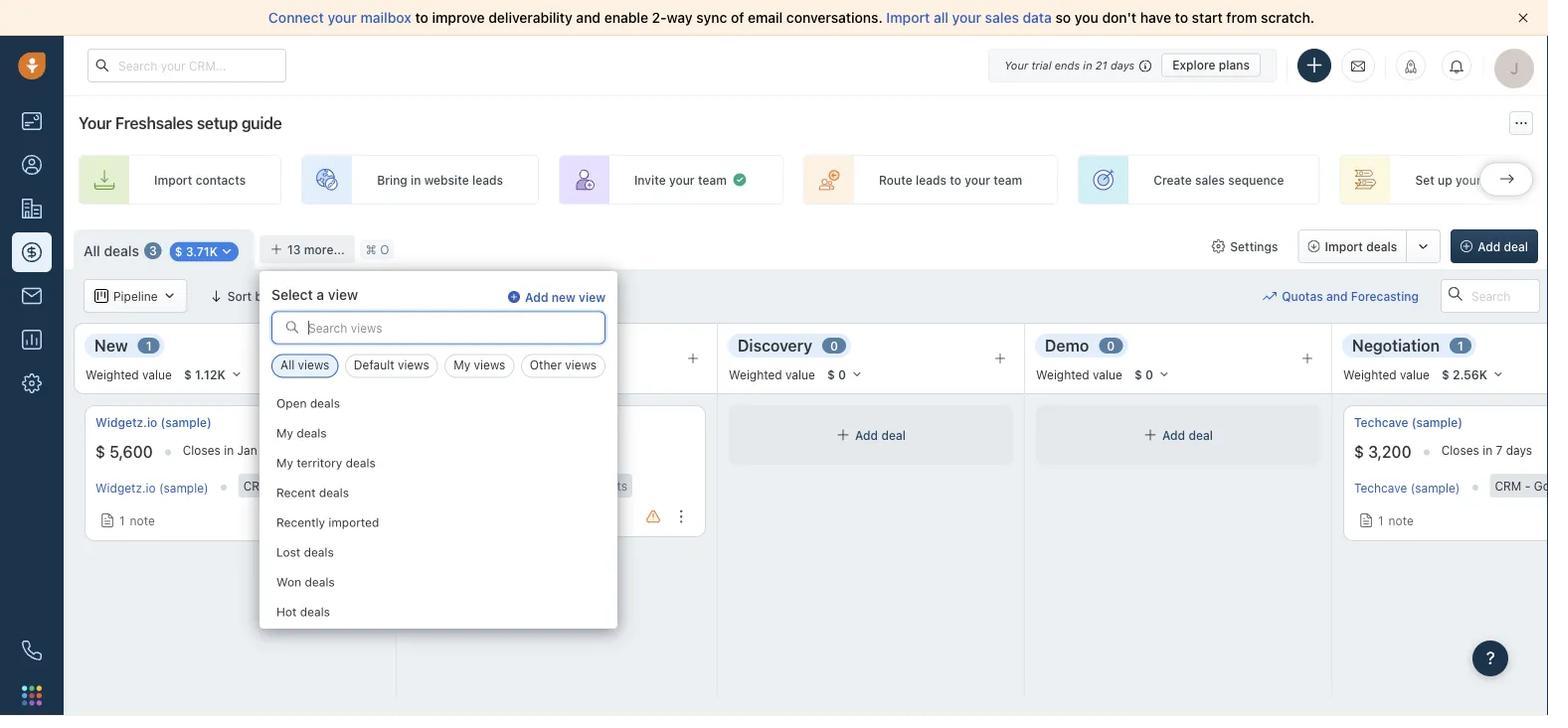 Task type: describe. For each thing, give the bounding box(es) containing it.
2 techcave (sample) from the top
[[1354, 481, 1460, 495]]

$ 0 button for demo
[[1125, 364, 1179, 386]]

select a view
[[272, 286, 358, 303]]

import deals group
[[1298, 230, 1441, 263]]

recently
[[276, 516, 325, 529]]

trial
[[1031, 59, 1052, 72]]

have
[[1140, 9, 1171, 26]]

1 right new
[[146, 339, 152, 353]]

default
[[354, 358, 394, 372]]

mailbox
[[361, 9, 411, 26]]

1 leads from the left
[[472, 173, 503, 187]]

sort by button
[[197, 279, 349, 313]]

value for new
[[142, 368, 172, 382]]

other views
[[530, 358, 597, 372]]

new
[[552, 291, 576, 304]]

in for closes in jan
[[224, 444, 234, 458]]

closes in jan
[[183, 444, 257, 458]]

import for import contacts
[[154, 173, 192, 187]]

recently imported
[[276, 516, 379, 529]]

discovery
[[738, 336, 812, 355]]

0 horizontal spatial and
[[576, 9, 601, 26]]

2 widgetz.io from the top
[[95, 481, 156, 495]]

my for my views
[[454, 358, 471, 372]]

container_wx8msf4aqz5i3rn1 image inside $ 3.71k button
[[220, 245, 234, 259]]

your inside set up your sales pipeli 'link'
[[1456, 173, 1481, 187]]

1 techcave (sample) from the top
[[1354, 416, 1463, 430]]

1 down $ 3,200
[[1378, 514, 1384, 528]]

1.12k
[[195, 368, 225, 382]]

value for discovery
[[786, 368, 815, 382]]

my deals
[[276, 426, 327, 440]]

crm for $ 3,200
[[1495, 479, 1522, 493]]

in for bring in website leads
[[411, 173, 421, 187]]

your left mailbox
[[328, 9, 357, 26]]

deals for lost
[[304, 545, 334, 559]]

weighted for negotiation
[[1343, 368, 1397, 382]]

lost
[[276, 545, 301, 559]]

sort by
[[227, 289, 269, 303]]

products
[[577, 479, 627, 493]]

1 1 note from the left
[[119, 514, 155, 528]]

1 filter applied button
[[349, 279, 478, 313]]

start
[[1192, 9, 1223, 26]]

sequence
[[1228, 173, 1284, 187]]

recent deals
[[276, 486, 349, 500]]

a
[[317, 286, 324, 303]]

⌘ o
[[366, 243, 389, 256]]

$ 0 button for discovery
[[818, 364, 872, 386]]

2 widgetz.io (sample) link from the top
[[95, 481, 208, 495]]

weighted for new
[[86, 368, 139, 382]]

$ 0 for discovery
[[827, 368, 846, 382]]

plan
[[312, 479, 336, 493]]

filter
[[392, 289, 419, 303]]

up
[[1438, 173, 1452, 187]]

demo
[[1045, 336, 1089, 355]]

(sample) down 3,200
[[1411, 481, 1460, 495]]

add inside add deal button
[[1478, 240, 1501, 254]]

all
[[934, 9, 949, 26]]

13 more...
[[287, 243, 345, 257]]

0 vertical spatial import
[[886, 9, 930, 26]]

- for $ 5,600
[[273, 479, 279, 493]]

(sample) up closes in jan
[[161, 416, 212, 430]]

default views button
[[345, 354, 438, 378]]

container_wx8msf4aqz5i3rn1 image inside all deal owners button
[[491, 289, 505, 303]]

1 techcave from the top
[[1354, 416, 1408, 430]]

deals for recent
[[319, 486, 349, 500]]

crm for $ 5,600
[[243, 479, 270, 493]]

2 techcave (sample) link from the top
[[1354, 481, 1460, 495]]

my for my deals
[[276, 426, 293, 440]]

0 vertical spatial days
[[1111, 59, 1135, 72]]

crm - go
[[1495, 479, 1548, 493]]

1 up other
[[529, 339, 535, 353]]

won
[[276, 575, 301, 589]]

route leads to your team link
[[803, 155, 1058, 205]]

deals for my
[[297, 426, 327, 440]]

closes in 7 days
[[1441, 444, 1532, 458]]

no products button
[[408, 406, 706, 538]]

views for all views
[[298, 358, 329, 372]]

connect
[[268, 9, 324, 26]]

your for your trial ends in 21 days
[[1004, 59, 1028, 72]]

deals for import
[[1366, 240, 1397, 254]]

pipeline button
[[84, 279, 188, 313]]

add new view
[[525, 291, 606, 304]]

sort
[[227, 289, 252, 303]]

deals for hot
[[300, 605, 330, 619]]

lost deals
[[276, 545, 334, 559]]

freshworks switcher image
[[22, 686, 42, 706]]

go
[[1534, 479, 1548, 493]]

applied
[[423, 289, 465, 303]]

recent
[[276, 486, 316, 500]]

route leads to your team
[[879, 173, 1022, 187]]

more...
[[304, 243, 345, 257]]

1 horizontal spatial days
[[1506, 444, 1532, 458]]

enable
[[604, 9, 648, 26]]

monthly
[[339, 479, 384, 493]]

5,600
[[109, 443, 153, 462]]

select
[[272, 286, 313, 303]]

1 widgetz.io (sample) from the top
[[95, 416, 212, 430]]

your for your freshsales setup guide
[[79, 114, 112, 133]]

weighted for discovery
[[729, 368, 782, 382]]

in left '21'
[[1083, 59, 1092, 72]]

all views
[[280, 358, 329, 372]]

quotas and forecasting
[[1282, 289, 1419, 303]]

deals for all
[[104, 243, 139, 259]]

2 techcave from the top
[[1354, 481, 1407, 495]]

all for deal
[[513, 289, 527, 303]]

jan
[[237, 444, 257, 458]]

$ 3.71k
[[175, 245, 218, 259]]

explore plans link
[[1162, 53, 1261, 77]]

your freshsales setup guide
[[79, 114, 282, 133]]

sync
[[696, 9, 727, 26]]

create
[[1154, 173, 1192, 187]]

0 horizontal spatial to
[[415, 9, 428, 26]]

territory
[[297, 456, 342, 470]]

add deal inside add deal button
[[1478, 240, 1528, 254]]

gold
[[282, 479, 309, 493]]

route
[[879, 173, 912, 187]]

set up your sales pipeli
[[1415, 173, 1548, 187]]

deal inside add deal button
[[1504, 240, 1528, 254]]

scratch.
[[1261, 9, 1315, 26]]

2 note from the left
[[1389, 514, 1414, 528]]

0 horizontal spatial sales
[[985, 9, 1019, 26]]

your inside route leads to your team link
[[965, 173, 990, 187]]

o
[[380, 243, 389, 256]]

search image
[[285, 320, 299, 334]]

deal inside all deal owners button
[[531, 289, 555, 303]]

import deals button
[[1298, 230, 1407, 263]]

1 team from the left
[[698, 173, 727, 187]]

phone image
[[22, 641, 42, 661]]

create sales sequence
[[1154, 173, 1284, 187]]

view for add new view
[[579, 291, 606, 304]]

7
[[1496, 444, 1503, 458]]

- for $ 3,200
[[1525, 479, 1531, 493]]

your inside invite your team link
[[669, 173, 695, 187]]

way
[[667, 9, 693, 26]]

value for negotiation
[[1400, 368, 1430, 382]]

(sample) right monthly
[[388, 479, 437, 493]]

deals up monthly
[[346, 456, 376, 470]]

import deals
[[1325, 240, 1397, 254]]



Task type: vqa. For each thing, say whether or not it's contained in the screenshot.
container_WX8MsF4aQZ5i3RN1 icon
yes



Task type: locate. For each thing, give the bounding box(es) containing it.
your
[[328, 9, 357, 26], [952, 9, 981, 26], [669, 173, 695, 187], [965, 173, 990, 187], [1456, 173, 1481, 187]]

improve
[[432, 9, 485, 26]]

1 vertical spatial widgetz.io
[[95, 481, 156, 495]]

your right all
[[952, 9, 981, 26]]

all up open
[[280, 358, 295, 372]]

3.71k
[[186, 245, 218, 259]]

in for closes in 7 days
[[1483, 444, 1493, 458]]

1 inside 'button'
[[383, 289, 389, 303]]

view right a
[[328, 286, 358, 303]]

closes for 5,600
[[183, 444, 221, 458]]

container_wx8msf4aqz5i3rn1 image for pipeline
[[163, 289, 177, 303]]

in left 7
[[1483, 444, 1493, 458]]

all deal owners
[[513, 289, 600, 303]]

leads right route
[[916, 173, 947, 187]]

1 weighted value from the left
[[86, 368, 172, 382]]

1 vertical spatial techcave
[[1354, 481, 1407, 495]]

0 horizontal spatial add deal
[[855, 428, 906, 442]]

crm down jan
[[243, 479, 270, 493]]

1 widgetz.io (sample) link from the top
[[95, 415, 212, 432]]

$ for $ 2.56k button
[[1442, 368, 1449, 382]]

$ for demo's "$ 0" button
[[1134, 368, 1142, 382]]

views for other views
[[565, 358, 597, 372]]

techcave (sample) up 3,200
[[1354, 416, 1463, 430]]

1 crm from the left
[[243, 479, 270, 493]]

2 $ 0 button from the left
[[1125, 364, 1179, 386]]

2 horizontal spatial add deal
[[1478, 240, 1528, 254]]

close image
[[1518, 13, 1528, 23]]

1 horizontal spatial crm
[[1495, 479, 1522, 493]]

deals right open
[[310, 396, 340, 410]]

sales left pipeli
[[1485, 173, 1514, 187]]

2 horizontal spatial container_wx8msf4aqz5i3rn1 image
[[732, 172, 748, 188]]

sales right the create
[[1195, 173, 1225, 187]]

0 horizontal spatial closes
[[183, 444, 221, 458]]

value for demo
[[1093, 368, 1122, 382]]

1 horizontal spatial add deal
[[1162, 428, 1213, 442]]

3 value from the left
[[1093, 368, 1122, 382]]

1 note down "5,600"
[[119, 514, 155, 528]]

1 widgetz.io from the top
[[95, 416, 157, 430]]

1 horizontal spatial $ 0 button
[[1125, 364, 1179, 386]]

1 vertical spatial my
[[276, 426, 293, 440]]

my inside button
[[454, 358, 471, 372]]

settings button
[[1201, 230, 1288, 263]]

techcave (sample) link down 3,200
[[1354, 481, 1460, 495]]

techcave (sample) down 3,200
[[1354, 481, 1460, 495]]

1 horizontal spatial closes
[[1441, 444, 1479, 458]]

deals up 'forecasting'
[[1366, 240, 1397, 254]]

0 horizontal spatial -
[[273, 479, 279, 493]]

weighted value for demo
[[1036, 368, 1122, 382]]

1 horizontal spatial view
[[579, 291, 606, 304]]

1 vertical spatial all
[[513, 289, 527, 303]]

phone element
[[12, 631, 52, 671]]

views right default
[[398, 358, 429, 372]]

Search your CRM... text field
[[87, 49, 286, 83]]

2 team from the left
[[994, 173, 1022, 187]]

container_wx8msf4aqz5i3rn1 image inside the 1 filter applied 'button'
[[361, 289, 375, 303]]

$ 0 for demo
[[1134, 368, 1153, 382]]

1 weighted from the left
[[86, 368, 139, 382]]

plans
[[1219, 58, 1250, 72]]

1 horizontal spatial container_wx8msf4aqz5i3rn1 image
[[491, 289, 505, 303]]

2 weighted value from the left
[[729, 368, 815, 382]]

all deals 3
[[84, 243, 157, 259]]

0 horizontal spatial days
[[1111, 59, 1135, 72]]

0 vertical spatial and
[[576, 9, 601, 26]]

bring in website leads
[[377, 173, 503, 187]]

open deals
[[276, 396, 340, 410]]

import up quotas and forecasting
[[1325, 240, 1363, 254]]

Search views search field
[[272, 313, 605, 344]]

1 horizontal spatial leads
[[916, 173, 947, 187]]

techcave (sample) link up 3,200
[[1354, 415, 1463, 432]]

- left gold
[[273, 479, 279, 493]]

2-
[[652, 9, 667, 26]]

weighted value for negotiation
[[1343, 368, 1430, 382]]

4 views from the left
[[565, 358, 597, 372]]

by
[[255, 289, 269, 303]]

- left go at the bottom
[[1525, 479, 1531, 493]]

Search field
[[1441, 279, 1540, 313]]

qualification
[[417, 336, 512, 355]]

and
[[576, 9, 601, 26], [1326, 289, 1348, 303]]

2 vertical spatial my
[[276, 456, 293, 470]]

explore plans
[[1172, 58, 1250, 72]]

bring
[[377, 173, 407, 187]]

import all your sales data link
[[886, 9, 1056, 26]]

2 closes from the left
[[1441, 444, 1479, 458]]

weighted value
[[86, 368, 172, 382], [729, 368, 815, 382], [1036, 368, 1122, 382], [1343, 368, 1430, 382]]

$ 3.71k button
[[164, 240, 245, 263]]

1 horizontal spatial to
[[950, 173, 961, 187]]

1 $ 0 button from the left
[[818, 364, 872, 386]]

crm
[[243, 479, 270, 493], [1495, 479, 1522, 493]]

$ inside dropdown button
[[175, 245, 183, 259]]

3 weighted from the left
[[1036, 368, 1089, 382]]

guide
[[241, 114, 282, 133]]

weighted for demo
[[1036, 368, 1089, 382]]

2 views from the left
[[398, 358, 429, 372]]

deals right lost
[[304, 545, 334, 559]]

views
[[298, 358, 329, 372], [398, 358, 429, 372], [474, 358, 505, 372], [565, 358, 597, 372]]

1 horizontal spatial 1 note
[[1378, 514, 1414, 528]]

my for my territory deals
[[276, 456, 293, 470]]

pipeline
[[113, 289, 158, 303]]

no products
[[558, 479, 627, 493]]

days right 7
[[1506, 444, 1532, 458]]

$ 0
[[827, 368, 846, 382], [1134, 368, 1153, 382]]

weighted down discovery
[[729, 368, 782, 382]]

view
[[328, 286, 358, 303], [579, 291, 606, 304]]

hot
[[276, 605, 297, 619]]

days
[[1111, 59, 1135, 72], [1506, 444, 1532, 458]]

import left 'contacts'
[[154, 173, 192, 187]]

2 horizontal spatial to
[[1175, 9, 1188, 26]]

container_wx8msf4aqz5i3rn1 image right pipeline
[[163, 289, 177, 303]]

deals right hot
[[300, 605, 330, 619]]

forecasting
[[1351, 289, 1419, 303]]

days right '21'
[[1111, 59, 1135, 72]]

1 horizontal spatial $ 0
[[1134, 368, 1153, 382]]

deals for won
[[305, 575, 335, 589]]

1 vertical spatial import
[[154, 173, 192, 187]]

container_wx8msf4aqz5i3rn1 image inside the settings popup button
[[1211, 240, 1225, 254]]

imported
[[329, 516, 379, 529]]

sales inside 'link'
[[1485, 173, 1514, 187]]

your left freshsales
[[79, 114, 112, 133]]

views for default views
[[398, 358, 429, 372]]

container_wx8msf4aqz5i3rn1 image right applied
[[491, 289, 505, 303]]

$ 1.12k button
[[175, 364, 251, 386]]

email
[[748, 9, 783, 26]]

your right invite
[[669, 173, 695, 187]]

won deals
[[276, 575, 335, 589]]

invite your team
[[634, 173, 727, 187]]

0 vertical spatial your
[[1004, 59, 1028, 72]]

1 note from the left
[[130, 514, 155, 528]]

1 vertical spatial days
[[1506, 444, 1532, 458]]

1 - from the left
[[273, 479, 279, 493]]

views up open deals
[[298, 358, 329, 372]]

1 $ 0 from the left
[[827, 368, 846, 382]]

2 horizontal spatial all
[[513, 289, 527, 303]]

0 vertical spatial widgetz.io
[[95, 416, 157, 430]]

and left enable at the left of page
[[576, 9, 601, 26]]

leads right website
[[472, 173, 503, 187]]

2.56k
[[1453, 368, 1488, 382]]

weighted value for discovery
[[729, 368, 815, 382]]

$ 3,200
[[1354, 443, 1412, 462]]

1 horizontal spatial -
[[1525, 479, 1531, 493]]

crm left go at the bottom
[[1495, 479, 1522, 493]]

and right quotas
[[1326, 289, 1348, 303]]

1 vertical spatial techcave (sample)
[[1354, 481, 1460, 495]]

freshsales
[[115, 114, 193, 133]]

website
[[424, 173, 469, 187]]

container_wx8msf4aqz5i3rn1 image
[[732, 172, 748, 188], [163, 289, 177, 303], [491, 289, 505, 303]]

container_wx8msf4aqz5i3rn1 image for invite your team
[[732, 172, 748, 188]]

widgetz.io up $ 5,600 in the left bottom of the page
[[95, 416, 157, 430]]

default views
[[354, 358, 429, 372]]

$ 2.56k button
[[1433, 364, 1513, 386]]

techcave down $ 3,200
[[1354, 481, 1407, 495]]

invite your team link
[[559, 155, 783, 205]]

techcave up $ 3,200
[[1354, 416, 1408, 430]]

set
[[1415, 173, 1435, 187]]

2 horizontal spatial sales
[[1485, 173, 1514, 187]]

(sample) down $ 2.56k
[[1412, 416, 1463, 430]]

2 vertical spatial import
[[1325, 240, 1363, 254]]

weighted value down demo
[[1036, 368, 1122, 382]]

techcave (sample)
[[1354, 416, 1463, 430], [1354, 481, 1460, 495]]

weighted value down discovery
[[729, 368, 815, 382]]

import left all
[[886, 9, 930, 26]]

(sample)
[[161, 416, 212, 430], [1412, 416, 1463, 430], [388, 479, 437, 493], [159, 481, 208, 495], [1411, 481, 1460, 495]]

1 vertical spatial widgetz.io (sample) link
[[95, 481, 208, 495]]

1 filter applied
[[383, 289, 465, 303]]

widgetz.io (sample) up "5,600"
[[95, 416, 212, 430]]

my down qualification
[[454, 358, 471, 372]]

2 - from the left
[[1525, 479, 1531, 493]]

container_wx8msf4aqz5i3rn1 image
[[1211, 240, 1225, 254], [220, 245, 234, 259], [94, 289, 108, 303], [361, 289, 375, 303], [1263, 289, 1277, 303], [836, 429, 850, 442], [1144, 429, 1157, 442], [100, 514, 114, 528], [1359, 514, 1373, 528]]

deals inside button
[[1366, 240, 1397, 254]]

0 horizontal spatial import
[[154, 173, 192, 187]]

all left 'new' at the left top of page
[[513, 289, 527, 303]]

1 views from the left
[[298, 358, 329, 372]]

invite
[[634, 173, 666, 187]]

container_wx8msf4aqz5i3rn1 image inside "pipeline" popup button
[[94, 289, 108, 303]]

deals down open deals
[[297, 426, 327, 440]]

data
[[1023, 9, 1052, 26]]

2 vertical spatial all
[[280, 358, 295, 372]]

quotas
[[1282, 289, 1323, 303]]

in right bring
[[411, 173, 421, 187]]

widgetz.io (sample) down "5,600"
[[95, 481, 208, 495]]

note down "5,600"
[[130, 514, 155, 528]]

0 horizontal spatial all
[[84, 243, 100, 259]]

1 note down 3,200
[[1378, 514, 1414, 528]]

closes left 7
[[1441, 444, 1479, 458]]

weighted down demo
[[1036, 368, 1089, 382]]

2 weighted from the left
[[729, 368, 782, 382]]

in left jan
[[224, 444, 234, 458]]

no
[[558, 479, 574, 493]]

closes for 3,200
[[1441, 444, 1479, 458]]

1 horizontal spatial note
[[1389, 514, 1414, 528]]

bring in website leads link
[[301, 155, 539, 205]]

13 more... button
[[260, 236, 356, 263]]

2 horizontal spatial import
[[1325, 240, 1363, 254]]

1 vertical spatial widgetz.io (sample)
[[95, 481, 208, 495]]

1 value from the left
[[142, 368, 172, 382]]

closes left jan
[[183, 444, 221, 458]]

-
[[273, 479, 279, 493], [1525, 479, 1531, 493]]

widgetz.io down $ 5,600 in the left bottom of the page
[[95, 481, 156, 495]]

2 1 note from the left
[[1378, 514, 1414, 528]]

0 vertical spatial widgetz.io (sample)
[[95, 416, 212, 430]]

to left the start
[[1175, 9, 1188, 26]]

2 value from the left
[[786, 368, 815, 382]]

0 horizontal spatial team
[[698, 173, 727, 187]]

$ 3.71k button
[[170, 242, 239, 262]]

container_wx8msf4aqz5i3rn1 image right invite your team
[[732, 172, 748, 188]]

0 horizontal spatial view
[[328, 286, 358, 303]]

create sales sequence link
[[1078, 155, 1320, 205]]

so
[[1056, 9, 1071, 26]]

1 left filter
[[383, 289, 389, 303]]

weighted value for new
[[86, 368, 172, 382]]

ends
[[1055, 59, 1080, 72]]

my views
[[454, 358, 505, 372]]

my up gold
[[276, 456, 293, 470]]

0 vertical spatial techcave
[[1354, 416, 1408, 430]]

1 horizontal spatial sales
[[1195, 173, 1225, 187]]

import for import deals
[[1325, 240, 1363, 254]]

3
[[149, 244, 157, 258]]

all
[[84, 243, 100, 259], [513, 289, 527, 303], [280, 358, 295, 372]]

0 vertical spatial techcave (sample)
[[1354, 416, 1463, 430]]

widgetz.io (sample) link down "5,600"
[[95, 481, 208, 495]]

weighted value down negotiation
[[1343, 368, 1430, 382]]

don't
[[1102, 9, 1137, 26]]

1 horizontal spatial import
[[886, 9, 930, 26]]

0 horizontal spatial $ 0
[[827, 368, 846, 382]]

weighted value down new
[[86, 368, 172, 382]]

note down 3,200
[[1389, 514, 1414, 528]]

weighted down new
[[86, 368, 139, 382]]

3 views from the left
[[474, 358, 505, 372]]

deals up recently imported
[[319, 486, 349, 500]]

add deal for discovery
[[855, 428, 906, 442]]

email image
[[1351, 57, 1365, 74]]

closes
[[183, 444, 221, 458], [1441, 444, 1479, 458]]

all inside "button"
[[280, 358, 295, 372]]

connect your mailbox link
[[268, 9, 415, 26]]

deals for open
[[310, 396, 340, 410]]

0 horizontal spatial note
[[130, 514, 155, 528]]

2 widgetz.io (sample) from the top
[[95, 481, 208, 495]]

sort by button
[[197, 279, 349, 313]]

of
[[731, 9, 744, 26]]

all views button
[[272, 354, 338, 378]]

$ for "$ 0" button related to discovery
[[827, 368, 835, 382]]

deals right won
[[305, 575, 335, 589]]

in inside bring in website leads link
[[411, 173, 421, 187]]

13
[[287, 243, 301, 257]]

1 horizontal spatial team
[[994, 173, 1022, 187]]

0 vertical spatial widgetz.io (sample) link
[[95, 415, 212, 432]]

$ 5,600
[[95, 443, 153, 462]]

all for views
[[280, 358, 295, 372]]

container_wx8msf4aqz5i3rn1 image inside quotas and forecasting link
[[1263, 289, 1277, 303]]

(sample) down closes in jan
[[159, 481, 208, 495]]

4 weighted from the left
[[1343, 368, 1397, 382]]

container_wx8msf4aqz5i3rn1 image inside "pipeline" popup button
[[163, 289, 177, 303]]

1 vertical spatial and
[[1326, 289, 1348, 303]]

deliverability
[[488, 9, 572, 26]]

view right 'new' at the left top of page
[[579, 291, 606, 304]]

set up your sales pipeli link
[[1340, 155, 1548, 205]]

your right up
[[1456, 173, 1481, 187]]

views down qualification
[[474, 358, 505, 372]]

0 horizontal spatial crm
[[243, 479, 270, 493]]

1 down $ 5,600 in the left bottom of the page
[[119, 514, 125, 528]]

all left 3 on the left top of the page
[[84, 243, 100, 259]]

to right route
[[950, 173, 961, 187]]

view for select a view
[[328, 286, 358, 303]]

to right mailbox
[[415, 9, 428, 26]]

widgetz.io (sample) link up "5,600"
[[95, 415, 212, 432]]

4 value from the left
[[1400, 368, 1430, 382]]

1 techcave (sample) link from the top
[[1354, 415, 1463, 432]]

your left trial
[[1004, 59, 1028, 72]]

0 horizontal spatial 1 note
[[119, 514, 155, 528]]

$ for $ 3.71k button
[[175, 245, 183, 259]]

$ 2.56k
[[1442, 368, 1488, 382]]

views inside "button"
[[298, 358, 329, 372]]

all inside button
[[513, 289, 527, 303]]

all deals link
[[84, 241, 139, 261]]

my down open
[[276, 426, 293, 440]]

3 weighted value from the left
[[1036, 368, 1122, 382]]

1 horizontal spatial your
[[1004, 59, 1028, 72]]

1 closes from the left
[[183, 444, 221, 458]]

deal
[[1504, 240, 1528, 254], [531, 289, 555, 303], [881, 428, 906, 442], [1189, 428, 1213, 442]]

2 crm from the left
[[1495, 479, 1522, 493]]

techcave (sample) link
[[1354, 415, 1463, 432], [1354, 481, 1460, 495]]

⌘
[[366, 243, 377, 256]]

you
[[1075, 9, 1099, 26]]

4 weighted value from the left
[[1343, 368, 1430, 382]]

1 up $ 2.56k
[[1458, 339, 1464, 353]]

0 horizontal spatial your
[[79, 114, 112, 133]]

your right route
[[965, 173, 990, 187]]

import inside button
[[1325, 240, 1363, 254]]

0 vertical spatial all
[[84, 243, 100, 259]]

sales left the data
[[985, 9, 1019, 26]]

1 vertical spatial techcave (sample) link
[[1354, 481, 1460, 495]]

contacts
[[196, 173, 246, 187]]

open
[[276, 396, 307, 410]]

$ for $ 1.12k button
[[184, 368, 192, 382]]

0 horizontal spatial leads
[[472, 173, 503, 187]]

2 $ 0 from the left
[[1134, 368, 1153, 382]]

1 horizontal spatial all
[[280, 358, 295, 372]]

all for deals
[[84, 243, 100, 259]]

container_wx8msf4aqz5i3rn1 image inside invite your team link
[[732, 172, 748, 188]]

0 vertical spatial techcave (sample) link
[[1354, 415, 1463, 432]]

0 horizontal spatial container_wx8msf4aqz5i3rn1 image
[[163, 289, 177, 303]]

weighted down negotiation
[[1343, 368, 1397, 382]]

add deal for demo
[[1162, 428, 1213, 442]]

1 horizontal spatial and
[[1326, 289, 1348, 303]]

1 vertical spatial your
[[79, 114, 112, 133]]

0 horizontal spatial $ 0 button
[[818, 364, 872, 386]]

views for my views
[[474, 358, 505, 372]]

deals left 3 on the left top of the page
[[104, 243, 139, 259]]

0 vertical spatial my
[[454, 358, 471, 372]]

my views button
[[445, 354, 514, 378]]

views right other
[[565, 358, 597, 372]]

2 leads from the left
[[916, 173, 947, 187]]

import contacts link
[[79, 155, 282, 205]]



